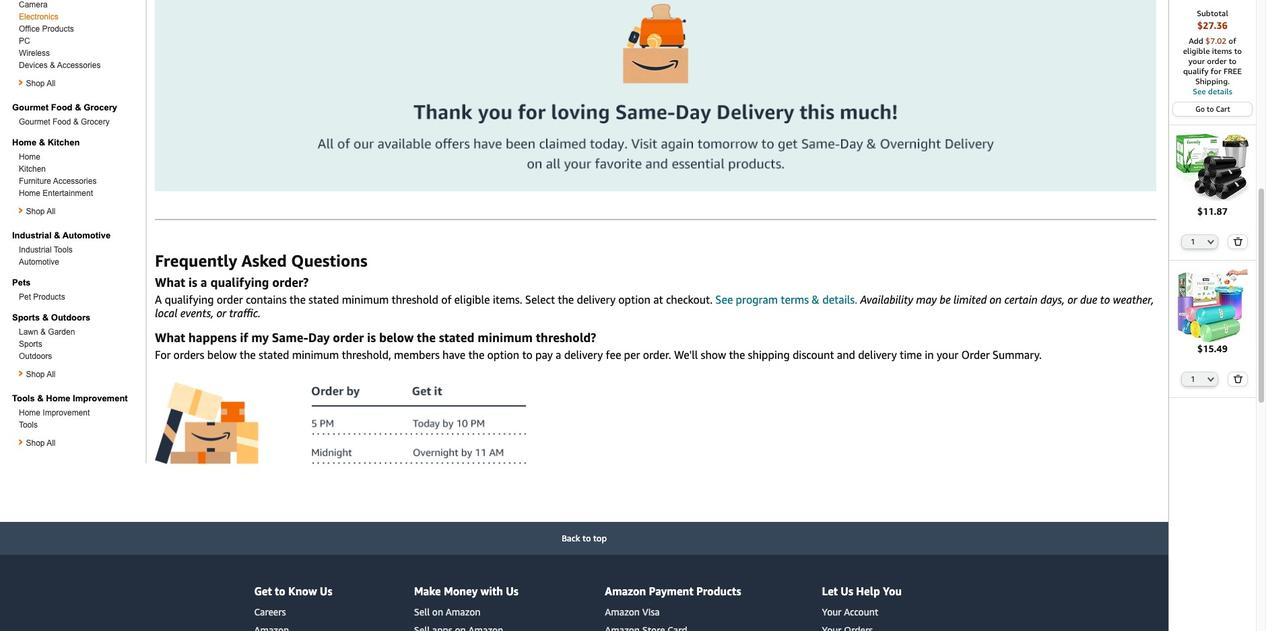 Task type: describe. For each thing, give the bounding box(es) containing it.
checkout.
[[666, 293, 713, 307]]

your
[[822, 606, 842, 617]]

to right for
[[1229, 56, 1237, 66]]

events,
[[180, 307, 214, 320]]

money
[[444, 585, 478, 598]]

have
[[443, 348, 465, 362]]

› inside home & kitchen home kitchen furniture accessories home entertainment › shop all
[[18, 203, 24, 217]]

back
[[562, 533, 580, 544]]

pc link
[[19, 36, 30, 46]]

careers link
[[254, 606, 286, 617]]

days,
[[1040, 293, 1065, 307]]

1 for $15.49
[[1191, 375, 1195, 383]]

electronics
[[19, 12, 58, 22]]

$7.02
[[1206, 36, 1227, 46]]

same-
[[272, 330, 308, 345]]

order inside of eligible items to your order to qualify for free shipping.
[[1207, 56, 1227, 66]]

amazon payment products
[[605, 585, 741, 598]]

account
[[844, 606, 878, 617]]

what inside the frequently asked questions what is a qualifying order?
[[155, 275, 185, 290]]

go
[[1196, 104, 1205, 113]]

› inside camera electronics office products pc wireless devices & accessories › shop all
[[18, 75, 24, 89]]

home up home link
[[12, 137, 36, 147]]

is inside the frequently asked questions what is a qualifying order?
[[188, 275, 197, 290]]

you
[[883, 585, 902, 598]]

tools link
[[19, 420, 38, 430]]

members
[[394, 348, 440, 362]]

tools inside the industrial & automotive industrial tools automotive
[[54, 245, 73, 255]]

home up tools link
[[19, 408, 40, 418]]

fee
[[606, 348, 621, 362]]

the down order?
[[289, 293, 306, 307]]

& inside the industrial & automotive industrial tools automotive
[[54, 230, 60, 240]]

& up gourmet food & grocery 'link'
[[75, 102, 81, 112]]

wireless link
[[19, 48, 50, 58]]

camera link
[[19, 0, 48, 9]]

my
[[251, 330, 269, 345]]

back to top link
[[0, 522, 1168, 555]]

the right the show at the bottom right of the page
[[729, 348, 745, 362]]

subtotal $27.36
[[1197, 8, 1228, 31]]

pet products link
[[19, 292, 65, 302]]

& inside home & kitchen home kitchen furniture accessories home entertainment › shop all
[[39, 137, 45, 147]]

1 vertical spatial order
[[217, 293, 243, 307]]

details
[[1208, 86, 1232, 96]]

frequently asked questions what is a qualifying order?
[[155, 251, 367, 290]]

home up the home improvement 'link'
[[46, 393, 70, 403]]

to right items
[[1234, 46, 1242, 56]]

order by 5 pm, get it today. order by midnight, get it by 11am tomorrow. image
[[155, 375, 1156, 475]]

items.
[[493, 293, 522, 307]]

gourmet food & grocery link
[[19, 117, 110, 127]]

1.2 gallon/330pcs strong trash bags colorful clear garbage bags by teivio, bathroom trash can bin liners, small plastic bags for home office kitchen, multicolor image
[[1176, 268, 1249, 342]]

of inside of eligible items to your order to qualify for free shipping.
[[1229, 36, 1236, 46]]

a inside the frequently asked questions what is a qualifying order?
[[201, 275, 207, 290]]

home & kitchen home kitchen furniture accessories home entertainment › shop all
[[12, 137, 97, 217]]

0 horizontal spatial kitchen
[[19, 164, 46, 174]]

contains
[[246, 293, 287, 307]]

0 horizontal spatial below
[[207, 348, 237, 362]]

0 vertical spatial gourmet
[[12, 102, 49, 112]]

0 vertical spatial improvement
[[73, 393, 128, 403]]

get
[[254, 585, 272, 598]]

sell on amazon link
[[414, 606, 481, 617]]

see details link
[[1176, 86, 1249, 96]]

the right have
[[468, 348, 484, 362]]

2 horizontal spatial minimum
[[478, 330, 533, 345]]

show
[[701, 348, 726, 362]]

outdoors link
[[19, 352, 52, 361]]

1 horizontal spatial or
[[1068, 293, 1077, 307]]

4 shop all link from the top
[[26, 438, 56, 448]]

0 horizontal spatial or
[[216, 307, 226, 320]]

products for amazon payment products
[[696, 585, 741, 598]]

all inside tools & home improvement home improvement tools › shop all
[[47, 438, 56, 448]]

the down if
[[240, 348, 256, 362]]

discount
[[793, 348, 834, 362]]

office products link
[[19, 24, 74, 34]]

all inside home & kitchen home kitchen furniture accessories home entertainment › shop all
[[47, 207, 56, 216]]

1 for $11.87
[[1191, 237, 1195, 246]]

0 vertical spatial outdoors
[[51, 312, 90, 323]]

2 vertical spatial stated
[[259, 348, 289, 362]]

camera electronics office products pc wireless devices & accessories › shop all
[[18, 0, 101, 89]]

delete image
[[1233, 237, 1243, 246]]

of eligible items to your order to qualify for free shipping.
[[1183, 36, 1242, 86]]

hommaly 1.2 gallon 240 pcs small black trash bags, strong garbage bags, bathroom trash can bin liners unscented, mini plastic bags for office, waste basket liner, fit 3,4.5,6 liters, 0.5,0.8,1,1.2 gal image
[[1176, 131, 1249, 204]]

1 vertical spatial sports
[[19, 339, 42, 349]]

to inside 'what happens if my same-day order is below the stated minimum threshold? for orders below the stated minimum threshold, members have the option to pay a delivery fee per order. we'll show the shipping discount and delivery time in your order summary.'
[[522, 348, 533, 362]]

gourmet food & grocery gourmet food & grocery
[[12, 102, 117, 127]]

the up members
[[417, 330, 436, 345]]

amazon visa
[[605, 606, 660, 617]]

on inside availability may be limited on certain days, or due to weather, local events, or traffic.
[[990, 293, 1002, 307]]

may
[[916, 293, 937, 307]]

› inside tools & home improvement home improvement tools › shop all
[[18, 434, 24, 449]]

1 vertical spatial tools
[[12, 393, 35, 403]]

1 vertical spatial industrial
[[19, 245, 52, 255]]

electronics link
[[19, 12, 58, 22]]

1 vertical spatial qualifying
[[165, 293, 214, 307]]

frequently
[[155, 251, 237, 270]]

with
[[481, 585, 503, 598]]

certain
[[1004, 293, 1038, 307]]

2 shop all link from the top
[[26, 207, 56, 216]]

0 vertical spatial minimum
[[342, 293, 389, 307]]

1 horizontal spatial option
[[618, 293, 651, 307]]

all inside sports & outdoors lawn & garden sports outdoors › shop all
[[47, 370, 56, 379]]

1 horizontal spatial kitchen
[[48, 137, 80, 147]]

details.
[[822, 293, 857, 307]]

order
[[961, 348, 990, 362]]

home down furniture on the left top of page
[[19, 189, 40, 198]]

shop inside sports & outdoors lawn & garden sports outdoors › shop all
[[26, 370, 45, 379]]

amazon for amazon visa
[[605, 606, 640, 617]]

see program terms & details. link
[[715, 293, 857, 307]]

orders
[[173, 348, 204, 362]]

home link
[[19, 152, 40, 162]]

tools & home improvement home improvement tools › shop all
[[12, 393, 128, 449]]

add
[[1189, 36, 1203, 46]]

go to cart
[[1196, 104, 1230, 113]]

1 horizontal spatial automotive
[[62, 230, 111, 240]]

threshold
[[392, 293, 438, 307]]

to left top
[[583, 533, 591, 544]]

$27.36
[[1197, 20, 1228, 31]]

day
[[308, 330, 330, 345]]

sports link
[[19, 339, 42, 349]]

what inside 'what happens if my same-day order is below the stated minimum threshold? for orders below the stated minimum threshold, members have the option to pay a delivery fee per order. we'll show the shipping discount and delivery time in your order summary.'
[[155, 330, 185, 345]]

items
[[1212, 46, 1232, 56]]

shop inside camera electronics office products pc wireless devices & accessories › shop all
[[26, 79, 45, 88]]

0 vertical spatial sports
[[12, 312, 40, 323]]

add $7.02
[[1189, 36, 1229, 46]]

per
[[624, 348, 640, 362]]

wireless
[[19, 48, 50, 58]]

amazon for amazon payment products
[[605, 585, 646, 598]]

kitchen link
[[19, 164, 46, 174]]

terms
[[781, 293, 809, 307]]

pc
[[19, 36, 30, 46]]

your inside of eligible items to your order to qualify for free shipping.
[[1189, 56, 1205, 66]]

delete image
[[1233, 375, 1243, 383]]

happens
[[188, 330, 237, 345]]

delivery down threshold?
[[564, 348, 603, 362]]

2 vertical spatial tools
[[19, 420, 38, 430]]

1 shop all link from the top
[[26, 79, 56, 88]]

to inside availability may be limited on certain days, or due to weather, local events, or traffic.
[[1100, 293, 1110, 307]]

dropdown image
[[1208, 239, 1214, 244]]

0 horizontal spatial of
[[441, 293, 452, 307]]



Task type: vqa. For each thing, say whether or not it's contained in the screenshot.
What to the bottom
yes



Task type: locate. For each thing, give the bounding box(es) containing it.
& up the home improvement 'link'
[[37, 393, 44, 403]]

your inside 'what happens if my same-day order is below the stated minimum threshold? for orders below the stated minimum threshold, members have the option to pay a delivery fee per order. we'll show the shipping discount and delivery time in your order summary.'
[[937, 348, 959, 362]]

availability
[[860, 293, 913, 307]]

furniture accessories link
[[19, 176, 97, 186]]

0 vertical spatial 1
[[1191, 237, 1195, 246]]

dropdown image
[[1208, 377, 1214, 382]]

1 vertical spatial 1
[[1191, 375, 1195, 383]]

weather,
[[1113, 293, 1154, 307]]

tools up automotive link
[[54, 245, 73, 255]]

if
[[240, 330, 248, 345]]

› down devices
[[18, 75, 24, 89]]

see
[[1193, 86, 1206, 96], [715, 293, 733, 307]]

1 horizontal spatial on
[[990, 293, 1002, 307]]

of right threshold
[[441, 293, 452, 307]]

& inside camera electronics office products pc wireless devices & accessories › shop all
[[50, 61, 55, 70]]

industrial
[[12, 230, 52, 240], [19, 245, 52, 255]]

0 vertical spatial industrial
[[12, 230, 52, 240]]

delivery right and
[[858, 348, 897, 362]]

0 vertical spatial eligible
[[1183, 46, 1210, 56]]

0 horizontal spatial is
[[188, 275, 197, 290]]

traffic.
[[229, 307, 261, 320]]

to right go
[[1207, 104, 1214, 113]]

careers
[[254, 606, 286, 617]]

› inside sports & outdoors lawn & garden sports outdoors › shop all
[[18, 366, 24, 380]]

to right due
[[1100, 293, 1110, 307]]

is down frequently
[[188, 275, 197, 290]]

1 horizontal spatial order
[[333, 330, 364, 345]]

for
[[155, 348, 171, 362]]

1 vertical spatial stated
[[439, 330, 474, 345]]

see up go
[[1193, 86, 1206, 96]]

3 shop all link from the top
[[26, 370, 56, 379]]

&
[[50, 61, 55, 70], [75, 102, 81, 112], [73, 117, 79, 127], [39, 137, 45, 147], [54, 230, 60, 240], [812, 293, 820, 307], [42, 312, 49, 323], [40, 327, 46, 337], [37, 393, 44, 403]]

1 vertical spatial improvement
[[43, 408, 90, 418]]

amazon down money
[[446, 606, 481, 617]]

0 horizontal spatial us
[[320, 585, 332, 598]]

eligible inside of eligible items to your order to qualify for free shipping.
[[1183, 46, 1210, 56]]

sports down "lawn" on the left bottom of the page
[[19, 339, 42, 349]]

$15.49
[[1197, 343, 1228, 354]]

a inside 'what happens if my same-day order is below the stated minimum threshold? for orders below the stated minimum threshold, members have the option to pay a delivery fee per order. we'll show the shipping discount and delivery time in your order summary.'
[[556, 348, 561, 362]]

1 vertical spatial accessories
[[53, 176, 97, 186]]

1
[[1191, 237, 1195, 246], [1191, 375, 1195, 383]]

4 › from the top
[[18, 434, 24, 449]]

option inside 'what happens if my same-day order is below the stated minimum threshold? for orders below the stated minimum threshold, members have the option to pay a delivery fee per order. we'll show the shipping discount and delivery time in your order summary.'
[[487, 348, 519, 362]]

option left pay
[[487, 348, 519, 362]]

on right sell on the bottom of the page
[[432, 606, 443, 617]]

0 horizontal spatial order
[[217, 293, 243, 307]]

sell
[[414, 606, 430, 617]]

outdoors up garden
[[51, 312, 90, 323]]

1 vertical spatial gourmet
[[19, 117, 50, 127]]

1 vertical spatial kitchen
[[19, 164, 46, 174]]

0 vertical spatial food
[[51, 102, 72, 112]]

1 vertical spatial outdoors
[[19, 352, 52, 361]]

1 vertical spatial food
[[53, 117, 71, 127]]

tools up tools link
[[12, 393, 35, 403]]

0 vertical spatial on
[[990, 293, 1002, 307]]

1 left dropdown image
[[1191, 375, 1195, 383]]

0 vertical spatial qualifying
[[210, 275, 269, 290]]

& inside tools & home improvement home improvement tools › shop all
[[37, 393, 44, 403]]

3 all from the top
[[47, 370, 56, 379]]

a
[[201, 275, 207, 290], [556, 348, 561, 362]]

1 what from the top
[[155, 275, 185, 290]]

we'll
[[674, 348, 698, 362]]

food up gourmet food & grocery 'link'
[[51, 102, 72, 112]]

all down home entertainment link
[[47, 207, 56, 216]]

0 vertical spatial products
[[42, 24, 74, 34]]

gourmet
[[12, 102, 49, 112], [19, 117, 50, 127]]

to left pay
[[522, 348, 533, 362]]

1 vertical spatial your
[[937, 348, 959, 362]]

0 vertical spatial order
[[1207, 56, 1227, 66]]

1 vertical spatial what
[[155, 330, 185, 345]]

summary.
[[993, 348, 1042, 362]]

us right with at bottom left
[[506, 585, 519, 598]]

2 vertical spatial products
[[696, 585, 741, 598]]

order.
[[643, 348, 671, 362]]

0 vertical spatial is
[[188, 275, 197, 290]]

0 horizontal spatial a
[[201, 275, 207, 290]]

0 horizontal spatial your
[[937, 348, 959, 362]]

shipping
[[748, 348, 790, 362]]

grocery down devices & accessories link
[[81, 117, 110, 127]]

be
[[940, 293, 951, 307]]

amazon up amazon visa link at the bottom of the page
[[605, 585, 646, 598]]

the right select
[[558, 293, 574, 307]]

questions
[[291, 251, 367, 270]]

accessories
[[57, 61, 101, 70], [53, 176, 97, 186]]

0 horizontal spatial see
[[715, 293, 733, 307]]

1 vertical spatial minimum
[[478, 330, 533, 345]]

limited
[[953, 293, 987, 307]]

make money with us
[[414, 585, 519, 598]]

office
[[19, 24, 40, 34]]

$11.87
[[1197, 205, 1228, 217]]

2 all from the top
[[47, 207, 56, 216]]

select
[[525, 293, 555, 307]]

qualifying inside the frequently asked questions what is a qualifying order?
[[210, 275, 269, 290]]

tools down the home improvement 'link'
[[19, 420, 38, 430]]

1 vertical spatial eligible
[[454, 293, 490, 307]]

0 vertical spatial below
[[379, 330, 414, 345]]

products inside camera electronics office products pc wireless devices & accessories › shop all
[[42, 24, 74, 34]]

outdoors
[[51, 312, 90, 323], [19, 352, 52, 361]]

below down happens
[[207, 348, 237, 362]]

minimum left threshold
[[342, 293, 389, 307]]

0 vertical spatial a
[[201, 275, 207, 290]]

products down electronics link at left top
[[42, 24, 74, 34]]

what up the for
[[155, 330, 185, 345]]

shop down home entertainment link
[[26, 207, 45, 216]]

1 horizontal spatial stated
[[308, 293, 339, 307]]

threshold?
[[536, 330, 596, 345]]

0 vertical spatial option
[[618, 293, 651, 307]]

qualifying right the a
[[165, 293, 214, 307]]

cart
[[1216, 104, 1230, 113]]

a
[[155, 293, 162, 307]]

4 shop from the top
[[26, 438, 45, 448]]

or left due
[[1068, 293, 1077, 307]]

amazon left visa in the right of the page
[[605, 606, 640, 617]]

accessories inside camera electronics office products pc wireless devices & accessories › shop all
[[57, 61, 101, 70]]

all inside camera electronics office products pc wireless devices & accessories › shop all
[[47, 79, 56, 88]]

let
[[822, 585, 838, 598]]

2 1 from the top
[[1191, 375, 1195, 383]]

in
[[925, 348, 934, 362]]

your down add
[[1189, 56, 1205, 66]]

what up the a
[[155, 275, 185, 290]]

2 › from the top
[[18, 203, 24, 217]]

is
[[188, 275, 197, 290], [367, 330, 376, 345]]

& right devices
[[50, 61, 55, 70]]

shop inside home & kitchen home kitchen furniture accessories home entertainment › shop all
[[26, 207, 45, 216]]

time
[[900, 348, 922, 362]]

camera
[[19, 0, 48, 9]]

0 vertical spatial tools
[[54, 245, 73, 255]]

1 all from the top
[[47, 79, 56, 88]]

products right payment at the right of the page
[[696, 585, 741, 598]]

2 vertical spatial minimum
[[292, 348, 339, 362]]

0 vertical spatial grocery
[[84, 102, 117, 112]]

3 shop from the top
[[26, 370, 45, 379]]

order up threshold,
[[333, 330, 364, 345]]

0 horizontal spatial stated
[[259, 348, 289, 362]]

& right terms
[[812, 293, 820, 307]]

1 vertical spatial option
[[487, 348, 519, 362]]

3 us from the left
[[841, 585, 853, 598]]

automotive up industrial tools link
[[62, 230, 111, 240]]

2 shop from the top
[[26, 207, 45, 216]]

us for make money with us
[[506, 585, 519, 598]]

shop all link down the "outdoors" link
[[26, 370, 56, 379]]

local
[[155, 307, 178, 320]]

pets
[[12, 277, 31, 288]]

shop down the "outdoors" link
[[26, 370, 45, 379]]

1 vertical spatial automotive
[[19, 257, 59, 267]]

for
[[1211, 66, 1222, 76]]

your account
[[822, 606, 878, 617]]

your right in at the bottom right
[[937, 348, 959, 362]]

1 horizontal spatial your
[[1189, 56, 1205, 66]]

order down $7.02
[[1207, 56, 1227, 66]]

0 vertical spatial automotive
[[62, 230, 111, 240]]

subtotal
[[1197, 8, 1228, 18]]

what
[[155, 275, 185, 290], [155, 330, 185, 345]]

1 horizontal spatial is
[[367, 330, 376, 345]]

0 vertical spatial your
[[1189, 56, 1205, 66]]

› down tools link
[[18, 434, 24, 449]]

home entertainment link
[[19, 189, 93, 198]]

visa
[[642, 606, 660, 617]]

us right "let"
[[841, 585, 853, 598]]

kitchen
[[48, 137, 80, 147], [19, 164, 46, 174]]

below
[[379, 330, 414, 345], [207, 348, 237, 362]]

eligible
[[1183, 46, 1210, 56], [454, 293, 490, 307]]

4 all from the top
[[47, 438, 56, 448]]

& down devices & accessories link
[[73, 117, 79, 127]]

1 horizontal spatial see
[[1193, 86, 1206, 96]]

shop all link down tools link
[[26, 438, 56, 448]]

0 horizontal spatial eligible
[[454, 293, 490, 307]]

shop inside tools & home improvement home improvement tools › shop all
[[26, 438, 45, 448]]

top
[[593, 533, 607, 544]]

1 vertical spatial see
[[715, 293, 733, 307]]

1 vertical spatial of
[[441, 293, 452, 307]]

shop all link down home entertainment link
[[26, 207, 56, 216]]

2 vertical spatial order
[[333, 330, 364, 345]]

automotive down industrial tools link
[[19, 257, 59, 267]]

eligible left "items."
[[454, 293, 490, 307]]

free
[[1224, 66, 1242, 76]]

products inside pets pet products
[[33, 292, 65, 302]]

0 vertical spatial see
[[1193, 86, 1206, 96]]

1 vertical spatial below
[[207, 348, 237, 362]]

kitchen down gourmet food & grocery 'link'
[[48, 137, 80, 147]]

2 what from the top
[[155, 330, 185, 345]]

go to cart link
[[1173, 102, 1252, 116]]

& up lawn & garden link
[[42, 312, 49, 323]]

know
[[288, 585, 317, 598]]

food up home & kitchen home kitchen furniture accessories home entertainment › shop all
[[53, 117, 71, 127]]

0 vertical spatial stated
[[308, 293, 339, 307]]

all
[[47, 79, 56, 88], [47, 207, 56, 216], [47, 370, 56, 379], [47, 438, 56, 448]]

1 left dropdown icon
[[1191, 237, 1195, 246]]

all down the "outdoors" link
[[47, 370, 56, 379]]

& right "lawn" on the left bottom of the page
[[40, 327, 46, 337]]

0 horizontal spatial automotive
[[19, 257, 59, 267]]

lawn & garden link
[[19, 327, 75, 337]]

of right $7.02
[[1229, 36, 1236, 46]]

option left at
[[618, 293, 651, 307]]

is up threshold,
[[367, 330, 376, 345]]

automotive link
[[19, 257, 59, 267]]

a down frequently
[[201, 275, 207, 290]]

shipping.
[[1195, 76, 1230, 86]]

is inside 'what happens if my same-day order is below the stated minimum threshold? for orders below the stated minimum threshold, members have the option to pay a delivery fee per order. we'll show the shipping discount and delivery time in your order summary.'
[[367, 330, 376, 345]]

0 vertical spatial of
[[1229, 36, 1236, 46]]

None submit
[[1228, 235, 1247, 248], [1228, 373, 1247, 386], [1228, 235, 1247, 248], [1228, 373, 1247, 386]]

0 horizontal spatial option
[[487, 348, 519, 362]]

1 vertical spatial grocery
[[81, 117, 110, 127]]

threshold,
[[342, 348, 391, 362]]

all down devices & accessories link
[[47, 79, 56, 88]]

home up kitchen link
[[19, 152, 40, 162]]

industrial tools link
[[19, 245, 73, 255]]

1 vertical spatial on
[[432, 606, 443, 617]]

at
[[653, 293, 663, 307]]

1 shop from the top
[[26, 79, 45, 88]]

what happens if my same-day order is below the stated minimum threshold? for orders below the stated minimum threshold, members have the option to pay a delivery fee per order. we'll show the shipping discount and delivery time in your order summary.
[[155, 330, 1042, 362]]

shop down tools link
[[26, 438, 45, 448]]

payment
[[649, 585, 693, 598]]

gourmet up home link
[[19, 117, 50, 127]]

stated down order?
[[308, 293, 339, 307]]

1 vertical spatial products
[[33, 292, 65, 302]]

home improvement link
[[19, 408, 90, 418]]

industrial & automotive industrial tools automotive
[[12, 230, 111, 267]]

or left traffic.
[[216, 307, 226, 320]]

1 › from the top
[[18, 75, 24, 89]]

accessories right devices
[[57, 61, 101, 70]]

to right the get
[[275, 585, 285, 598]]

us right know
[[320, 585, 332, 598]]

make
[[414, 585, 441, 598]]

to
[[1234, 46, 1242, 56], [1229, 56, 1237, 66], [1207, 104, 1214, 113], [1100, 293, 1110, 307], [522, 348, 533, 362], [583, 533, 591, 544], [275, 585, 285, 598]]

industrial up industrial tools link
[[12, 230, 52, 240]]

accessories inside home & kitchen home kitchen furniture accessories home entertainment › shop all
[[53, 176, 97, 186]]

accessories up entertainment
[[53, 176, 97, 186]]

outdoors down sports link
[[19, 352, 52, 361]]

delivery up 'what happens if my same-day order is below the stated minimum threshold? for orders below the stated minimum threshold, members have the option to pay a delivery fee per order. we'll show the shipping discount and delivery time in your order summary.' in the bottom of the page
[[577, 293, 616, 307]]

2 horizontal spatial stated
[[439, 330, 474, 345]]

0 vertical spatial what
[[155, 275, 185, 290]]

& up industrial tools link
[[54, 230, 60, 240]]

1 1 from the top
[[1191, 237, 1195, 246]]

sports up "lawn" on the left bottom of the page
[[12, 312, 40, 323]]

a right pay
[[556, 348, 561, 362]]

minimum down day
[[292, 348, 339, 362]]

all down the home improvement 'link'
[[47, 438, 56, 448]]

2 horizontal spatial order
[[1207, 56, 1227, 66]]

sell on amazon
[[414, 606, 481, 617]]

pets pet products
[[12, 277, 65, 302]]

pet
[[19, 292, 31, 302]]

lawn
[[19, 327, 38, 337]]

amazon visa link
[[605, 606, 660, 617]]

products for pets pet products
[[33, 292, 65, 302]]

2 us from the left
[[506, 585, 519, 598]]

0 vertical spatial kitchen
[[48, 137, 80, 147]]

1 horizontal spatial below
[[379, 330, 414, 345]]

home
[[12, 137, 36, 147], [19, 152, 40, 162], [19, 189, 40, 198], [46, 393, 70, 403], [19, 408, 40, 418]]

1 horizontal spatial minimum
[[342, 293, 389, 307]]

furniture
[[19, 176, 51, 186]]

devices
[[19, 61, 48, 70]]

a qualifying order contains the stated minimum threshold of eligible items. select the delivery option at checkout. see program terms & details.
[[155, 293, 857, 307]]

0 vertical spatial accessories
[[57, 61, 101, 70]]

products right pet
[[33, 292, 65, 302]]

gourmet up gourmet food & grocery 'link'
[[12, 102, 49, 112]]

option
[[618, 293, 651, 307], [487, 348, 519, 362]]

qualify
[[1183, 66, 1209, 76]]

minimum
[[342, 293, 389, 307], [478, 330, 533, 345], [292, 348, 339, 362]]

& up home link
[[39, 137, 45, 147]]

sports & outdoors lawn & garden sports outdoors › shop all
[[12, 312, 90, 380]]

industrial up automotive link
[[19, 245, 52, 255]]

minimum down a qualifying order contains the stated minimum threshold of eligible items. select the delivery option at checkout. see program terms & details.
[[478, 330, 533, 345]]

1 vertical spatial is
[[367, 330, 376, 345]]

below up members
[[379, 330, 414, 345]]

2 horizontal spatial us
[[841, 585, 853, 598]]

›
[[18, 75, 24, 89], [18, 203, 24, 217], [18, 366, 24, 380], [18, 434, 24, 449]]

qualifying up traffic.
[[210, 275, 269, 290]]

improvement down the "outdoors" link
[[43, 408, 90, 418]]

eligible up qualify
[[1183, 46, 1210, 56]]

0 horizontal spatial on
[[432, 606, 443, 617]]

1 horizontal spatial us
[[506, 585, 519, 598]]

us for get to know us
[[320, 585, 332, 598]]

kitchen up furniture on the left top of page
[[19, 164, 46, 174]]

1 horizontal spatial a
[[556, 348, 561, 362]]

1 horizontal spatial eligible
[[1183, 46, 1210, 56]]

1 horizontal spatial of
[[1229, 36, 1236, 46]]

stated down my
[[259, 348, 289, 362]]

1 vertical spatial a
[[556, 348, 561, 362]]

0 horizontal spatial minimum
[[292, 348, 339, 362]]

3 › from the top
[[18, 366, 24, 380]]

1 us from the left
[[320, 585, 332, 598]]

order
[[1207, 56, 1227, 66], [217, 293, 243, 307], [333, 330, 364, 345]]

order inside 'what happens if my same-day order is below the stated minimum threshold? for orders below the stated minimum threshold, members have the option to pay a delivery fee per order. we'll show the shipping discount and delivery time in your order summary.'
[[333, 330, 364, 345]]

due
[[1080, 293, 1097, 307]]



